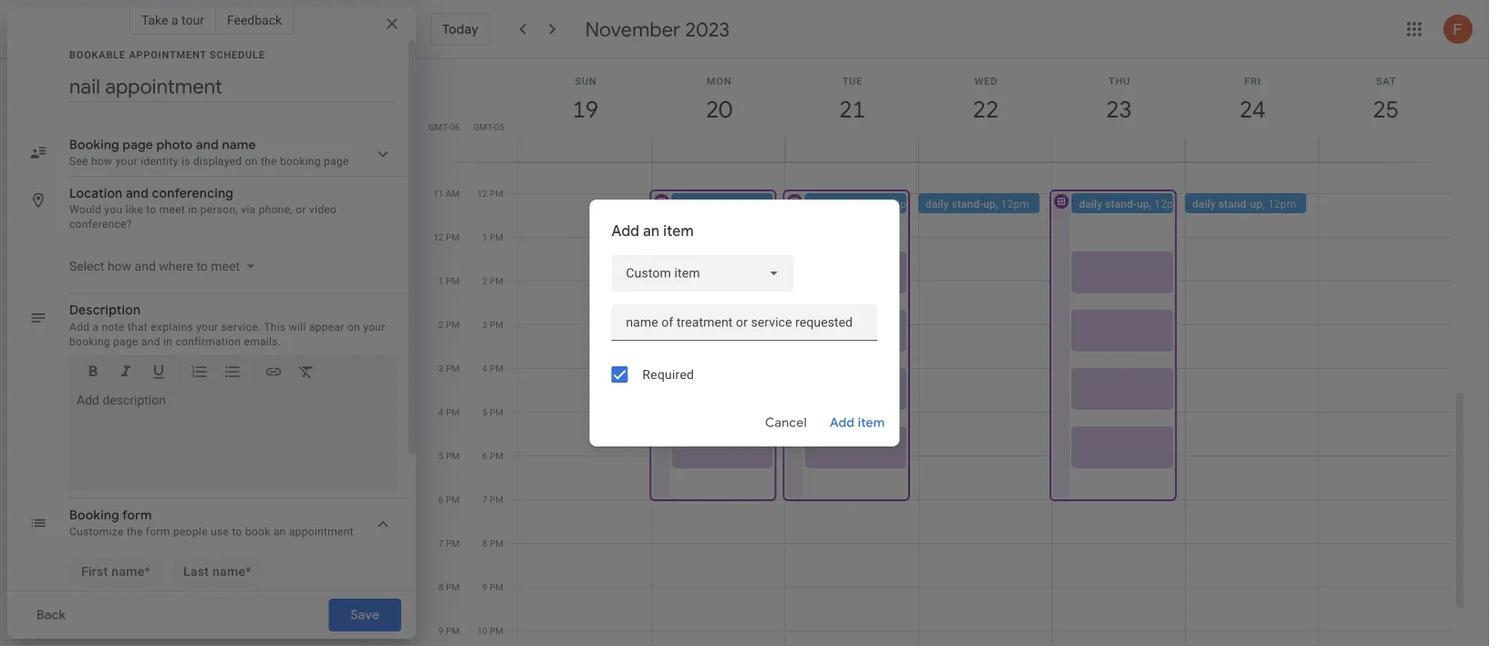Task type: vqa. For each thing, say whether or not it's contained in the screenshot.
the middle Add
yes



Task type: locate. For each thing, give the bounding box(es) containing it.
1 horizontal spatial a
[[171, 12, 178, 27]]

7
[[482, 494, 487, 505], [439, 538, 444, 549]]

0 horizontal spatial 5 pm
[[439, 451, 460, 462]]

0 horizontal spatial add
[[69, 321, 90, 333]]

06
[[449, 121, 460, 132]]

1 horizontal spatial 8
[[482, 538, 487, 549]]

1 vertical spatial 1 pm
[[439, 275, 460, 286]]

0 horizontal spatial 5
[[439, 451, 444, 462]]

12 pm
[[477, 188, 503, 199], [433, 232, 460, 243]]

9
[[482, 582, 487, 593], [439, 626, 444, 637]]

your
[[196, 321, 218, 333], [363, 321, 385, 333]]

0 horizontal spatial in
[[163, 335, 173, 348]]

form
[[122, 508, 152, 524], [146, 526, 170, 539]]

12 down 11
[[433, 232, 444, 243]]

0 vertical spatial a
[[171, 12, 178, 27]]

0 vertical spatial 6
[[482, 451, 487, 462]]

in inside location and conferencing would you like to meet in person, via phone, or video conference?
[[188, 203, 197, 216]]

in down "explains"
[[163, 335, 173, 348]]

0 horizontal spatial item
[[663, 222, 694, 241]]

to
[[146, 203, 156, 216], [232, 526, 242, 539]]

5 daily stand-up , 12pm from the left
[[1192, 197, 1297, 210]]

0 horizontal spatial an
[[273, 526, 286, 539]]

1 , from the left
[[749, 197, 752, 210]]

to right the like
[[146, 203, 156, 216]]

12 pm right am
[[477, 188, 503, 199]]

and down "that"
[[141, 335, 160, 348]]

item inside button
[[858, 415, 885, 431]]

1 vertical spatial 4
[[439, 407, 444, 418]]

cancel button
[[757, 401, 816, 445]]

9 pm up 10 pm in the bottom left of the page
[[482, 582, 503, 593]]

4
[[482, 363, 487, 374], [439, 407, 444, 418]]

1 your from the left
[[196, 321, 218, 333]]

1 vertical spatial a
[[93, 321, 99, 333]]

0 vertical spatial 1 pm
[[482, 232, 503, 243]]

1 column header from the left
[[518, 59, 652, 162]]

5 up from the left
[[1250, 197, 1263, 210]]

first
[[81, 565, 108, 580]]

Add title text field
[[69, 73, 394, 100]]

an inside dialog
[[643, 222, 660, 241]]

1
[[482, 232, 487, 243], [439, 275, 444, 286]]

0 horizontal spatial 9 pm
[[439, 626, 460, 637]]

none field inside 'add an item' dialog
[[612, 255, 794, 292]]

1 horizontal spatial 2 pm
[[482, 275, 503, 286]]

0 horizontal spatial 3
[[439, 363, 444, 374]]

1 horizontal spatial 7 pm
[[482, 494, 503, 505]]

form up the
[[122, 508, 152, 524]]

daily
[[679, 197, 702, 210], [812, 197, 836, 210], [926, 197, 949, 210], [1079, 197, 1103, 210], [1192, 197, 1216, 210]]

1 name from the left
[[112, 565, 145, 580]]

* left last
[[145, 565, 150, 580]]

4 up from the left
[[1137, 197, 1149, 210]]

remove formatting image
[[297, 363, 316, 384]]

12pm
[[754, 197, 783, 210], [888, 197, 916, 210], [1001, 197, 1030, 210], [1155, 197, 1183, 210], [1268, 197, 1297, 210]]

0 horizontal spatial 1
[[439, 275, 444, 286]]

stand-
[[705, 197, 737, 210], [839, 197, 870, 210], [952, 197, 984, 210], [1105, 197, 1137, 210], [1219, 197, 1250, 210]]

5
[[482, 407, 487, 418], [439, 451, 444, 462]]

1 horizontal spatial 6 pm
[[482, 451, 503, 462]]

and inside location and conferencing would you like to meet in person, via phone, or video conference?
[[126, 185, 149, 202]]

1 horizontal spatial *
[[246, 565, 251, 580]]

* for first name
[[145, 565, 150, 580]]

2 , from the left
[[883, 197, 885, 210]]

name
[[112, 565, 145, 580], [212, 565, 246, 580]]

0 horizontal spatial 2
[[439, 319, 444, 330]]

to right use
[[232, 526, 242, 539]]

people
[[173, 526, 208, 539]]

gmt- left gmt-05
[[428, 121, 449, 132]]

0 horizontal spatial gmt-
[[428, 121, 449, 132]]

list item
[[69, 558, 162, 587], [171, 558, 263, 587]]

and up the like
[[126, 185, 149, 202]]

0 vertical spatial in
[[188, 203, 197, 216]]

a
[[171, 12, 178, 27], [93, 321, 99, 333]]

1 horizontal spatial name
[[212, 565, 246, 580]]

add an item
[[612, 222, 694, 241]]

schedule
[[210, 49, 265, 60]]

7 column header from the left
[[1319, 59, 1453, 162]]

appointment
[[129, 49, 207, 60]]

add for add item
[[830, 415, 855, 431]]

1 daily stand-up , 12pm from the left
[[679, 197, 783, 210]]

gmt- right 06
[[473, 121, 494, 132]]

booking
[[69, 335, 110, 348]]

2
[[482, 275, 487, 286], [439, 319, 444, 330]]

1 vertical spatial 2 pm
[[439, 319, 460, 330]]

in down conferencing
[[188, 203, 197, 216]]

2023
[[685, 16, 730, 42]]

0 horizontal spatial list item
[[69, 558, 162, 587]]

1 horizontal spatial your
[[363, 321, 385, 333]]

4 pm
[[482, 363, 503, 374], [439, 407, 460, 418]]

name right last
[[212, 565, 246, 580]]

4 , from the left
[[1149, 197, 1152, 210]]

9 pm
[[482, 582, 503, 593], [439, 626, 460, 637]]

underline image
[[150, 363, 168, 384]]

0 vertical spatial 4
[[482, 363, 487, 374]]

feedback
[[227, 12, 282, 27]]

2 12pm from the left
[[888, 197, 916, 210]]

and inside description add a note that explains your service. this will appear on your booking page and in confirmation emails.
[[141, 335, 160, 348]]

0 vertical spatial 9
[[482, 582, 487, 593]]

a left "tour"
[[171, 12, 178, 27]]

0 vertical spatial 2
[[482, 275, 487, 286]]

list item down use
[[171, 558, 263, 587]]

0 vertical spatial 5
[[482, 407, 487, 418]]

0 vertical spatial add
[[612, 222, 640, 241]]

bold image
[[84, 363, 102, 384]]

column header
[[518, 59, 652, 162], [651, 59, 786, 162], [785, 59, 919, 162], [918, 59, 1053, 162], [1052, 59, 1186, 162], [1185, 59, 1320, 162], [1319, 59, 1453, 162]]

0 vertical spatial and
[[126, 185, 149, 202]]

take
[[141, 12, 168, 27]]

1 horizontal spatial 12 pm
[[477, 188, 503, 199]]

12 pm down 11 am
[[433, 232, 460, 243]]

2 gmt- from the left
[[473, 121, 494, 132]]

1 horizontal spatial 9
[[482, 582, 487, 593]]

in inside description add a note that explains your service. this will appear on your booking page and in confirmation emails.
[[163, 335, 173, 348]]

* down book
[[246, 565, 251, 580]]

11
[[433, 188, 444, 199]]

1 horizontal spatial an
[[643, 222, 660, 241]]

0 horizontal spatial 4 pm
[[439, 407, 460, 418]]

6
[[482, 451, 487, 462], [439, 494, 444, 505]]

0 horizontal spatial 4
[[439, 407, 444, 418]]

9 left 10
[[439, 626, 444, 637]]

0 vertical spatial 12
[[477, 188, 487, 199]]

your right "on"
[[363, 321, 385, 333]]

3 daily from the left
[[926, 197, 949, 210]]

3 column header from the left
[[785, 59, 919, 162]]

0 horizontal spatial *
[[145, 565, 150, 580]]

1 vertical spatial item
[[858, 415, 885, 431]]

12 right am
[[477, 188, 487, 199]]

0 vertical spatial 3
[[482, 319, 487, 330]]

2 up from the left
[[870, 197, 883, 210]]

2 pm
[[482, 275, 503, 286], [439, 319, 460, 330]]

3 , from the left
[[996, 197, 998, 210]]

2 vertical spatial add
[[830, 415, 855, 431]]

1 horizontal spatial 1 pm
[[482, 232, 503, 243]]

0 vertical spatial 8
[[482, 538, 487, 549]]

0 horizontal spatial a
[[93, 321, 99, 333]]

emails.
[[244, 335, 281, 348]]

1 horizontal spatial gmt-
[[473, 121, 494, 132]]

0 horizontal spatial 8 pm
[[439, 582, 460, 593]]

0 vertical spatial 5 pm
[[482, 407, 503, 418]]

1 horizontal spatial 4
[[482, 363, 487, 374]]

1 pm
[[482, 232, 503, 243], [439, 275, 460, 286]]

customize
[[69, 526, 124, 539]]

1 vertical spatial 6 pm
[[439, 494, 460, 505]]

2 horizontal spatial add
[[830, 415, 855, 431]]

booking form customize the form people use to book an appointment
[[69, 508, 354, 539]]

12
[[477, 188, 487, 199], [433, 232, 444, 243]]

an inside booking form customize the form people use to book an appointment
[[273, 526, 286, 539]]

1 vertical spatial 7 pm
[[439, 538, 460, 549]]

description add a note that explains your service. this will appear on your booking page and in confirmation emails.
[[69, 302, 385, 348]]

1 vertical spatial 6
[[439, 494, 444, 505]]

take a tour
[[141, 12, 204, 27]]

add an item dialog
[[590, 200, 900, 447]]

0 horizontal spatial 7
[[439, 538, 444, 549]]

3 12pm from the left
[[1001, 197, 1030, 210]]

and
[[126, 185, 149, 202], [141, 335, 160, 348]]

add for add an item
[[612, 222, 640, 241]]

05
[[494, 121, 504, 132]]

2 stand- from the left
[[839, 197, 870, 210]]

pm
[[490, 188, 503, 199], [446, 232, 460, 243], [490, 232, 503, 243], [446, 275, 460, 286], [490, 275, 503, 286], [446, 319, 460, 330], [490, 319, 503, 330], [446, 363, 460, 374], [490, 363, 503, 374], [446, 407, 460, 418], [490, 407, 503, 418], [446, 451, 460, 462], [490, 451, 503, 462], [446, 494, 460, 505], [490, 494, 503, 505], [446, 538, 460, 549], [490, 538, 503, 549], [446, 582, 460, 593], [490, 582, 503, 593], [446, 626, 460, 637], [490, 626, 503, 637]]

list item down the
[[69, 558, 162, 587]]

0 horizontal spatial 7 pm
[[439, 538, 460, 549]]

add inside add item button
[[830, 415, 855, 431]]

1 vertical spatial 3 pm
[[439, 363, 460, 374]]

1 horizontal spatial add
[[612, 222, 640, 241]]

1 vertical spatial add
[[69, 321, 90, 333]]

gmt-06
[[428, 121, 460, 132]]

0 horizontal spatial to
[[146, 203, 156, 216]]

3 stand- from the left
[[952, 197, 984, 210]]

1 vertical spatial 12
[[433, 232, 444, 243]]

9 pm left 10
[[439, 626, 460, 637]]

None field
[[612, 255, 794, 292]]

1 vertical spatial 8 pm
[[439, 582, 460, 593]]

video
[[309, 203, 337, 216]]

in
[[188, 203, 197, 216], [163, 335, 173, 348]]

on
[[347, 321, 360, 333]]

gmt-05
[[473, 121, 504, 132]]

name right first
[[112, 565, 145, 580]]

1 up from the left
[[737, 197, 749, 210]]

1 list item from the left
[[69, 558, 162, 587]]

8
[[482, 538, 487, 549], [439, 582, 444, 593]]

6 pm
[[482, 451, 503, 462], [439, 494, 460, 505]]

0 horizontal spatial 8
[[439, 582, 444, 593]]

bookable
[[69, 49, 126, 60]]

1 vertical spatial an
[[273, 526, 286, 539]]

to inside booking form customize the form people use to book an appointment
[[232, 526, 242, 539]]

add
[[612, 222, 640, 241], [69, 321, 90, 333], [830, 415, 855, 431]]

8 pm
[[482, 538, 503, 549], [439, 582, 460, 593]]

2 daily from the left
[[812, 197, 836, 210]]

1 * from the left
[[145, 565, 150, 580]]

1 horizontal spatial 1
[[482, 232, 487, 243]]

your up 'confirmation'
[[196, 321, 218, 333]]

item
[[663, 222, 694, 241], [858, 415, 885, 431]]

grid
[[423, 59, 1468, 647]]

name for last name
[[212, 565, 246, 580]]

1 vertical spatial 5 pm
[[439, 451, 460, 462]]

0 vertical spatial to
[[146, 203, 156, 216]]

1 vertical spatial 8
[[439, 582, 444, 593]]

9 up 10
[[482, 582, 487, 593]]

0 vertical spatial 8 pm
[[482, 538, 503, 549]]

3 pm
[[482, 319, 503, 330], [439, 363, 460, 374]]

a up "booking"
[[93, 321, 99, 333]]

november 2023
[[585, 16, 730, 42]]

1 horizontal spatial 6
[[482, 451, 487, 462]]

Custom item text field
[[612, 312, 878, 334]]

1 vertical spatial to
[[232, 526, 242, 539]]

form right the
[[146, 526, 170, 539]]

1 horizontal spatial 3 pm
[[482, 319, 503, 330]]

1 vertical spatial 12 pm
[[433, 232, 460, 243]]

2 * from the left
[[246, 565, 251, 580]]

2 list item from the left
[[171, 558, 263, 587]]

2 name from the left
[[212, 565, 246, 580]]

1 vertical spatial 5
[[439, 451, 444, 462]]

1 horizontal spatial 12
[[477, 188, 487, 199]]

this
[[264, 321, 286, 333]]

1 vertical spatial in
[[163, 335, 173, 348]]

use
[[211, 526, 229, 539]]

1 gmt- from the left
[[428, 121, 449, 132]]

last name *
[[183, 565, 251, 580]]

daily stand-up , 12pm
[[679, 197, 783, 210], [812, 197, 916, 210], [926, 197, 1030, 210], [1079, 197, 1183, 210], [1192, 197, 1297, 210]]

1 horizontal spatial 2
[[482, 275, 487, 286]]

up
[[737, 197, 749, 210], [870, 197, 883, 210], [984, 197, 996, 210], [1137, 197, 1149, 210], [1250, 197, 1263, 210]]

0 horizontal spatial your
[[196, 321, 218, 333]]

5 pm
[[482, 407, 503, 418], [439, 451, 460, 462]]



Task type: describe. For each thing, give the bounding box(es) containing it.
formatting options toolbar
[[69, 356, 398, 395]]

last
[[183, 565, 209, 580]]

0 horizontal spatial 12
[[433, 232, 444, 243]]

0 vertical spatial 2 pm
[[482, 275, 503, 286]]

3 up from the left
[[984, 197, 996, 210]]

1 12pm from the left
[[754, 197, 783, 210]]

november
[[585, 16, 681, 42]]

location and conferencing would you like to meet in person, via phone, or video conference?
[[69, 185, 337, 231]]

5 stand- from the left
[[1219, 197, 1250, 210]]

the
[[127, 526, 143, 539]]

10
[[477, 626, 487, 637]]

1 horizontal spatial 5
[[482, 407, 487, 418]]

cancel
[[765, 415, 807, 431]]

1 horizontal spatial 5 pm
[[482, 407, 503, 418]]

required
[[643, 367, 694, 382]]

add item button
[[823, 401, 892, 445]]

bulleted list image
[[223, 363, 242, 384]]

description
[[69, 302, 141, 319]]

1 vertical spatial 1
[[439, 275, 444, 286]]

1 vertical spatial 4 pm
[[439, 407, 460, 418]]

numbered list image
[[191, 363, 209, 384]]

book
[[245, 526, 270, 539]]

gmt- for 06
[[428, 121, 449, 132]]

0 horizontal spatial 6 pm
[[439, 494, 460, 505]]

2 column header from the left
[[651, 59, 786, 162]]

via
[[241, 203, 256, 216]]

you
[[104, 203, 123, 216]]

would
[[69, 203, 101, 216]]

0 horizontal spatial 12 pm
[[433, 232, 460, 243]]

like
[[125, 203, 143, 216]]

0 vertical spatial 1
[[482, 232, 487, 243]]

add inside description add a note that explains your service. this will appear on your booking page and in confirmation emails.
[[69, 321, 90, 333]]

4 12pm from the left
[[1155, 197, 1183, 210]]

1 vertical spatial form
[[146, 526, 170, 539]]

1 stand- from the left
[[705, 197, 737, 210]]

1 vertical spatial 3
[[439, 363, 444, 374]]

4 daily stand-up , 12pm from the left
[[1079, 197, 1183, 210]]

5 daily from the left
[[1192, 197, 1216, 210]]

Description text field
[[77, 393, 390, 484]]

grid containing daily stand-up
[[423, 59, 1468, 647]]

booking
[[69, 508, 119, 524]]

add item
[[830, 415, 885, 431]]

list item containing last name
[[171, 558, 263, 587]]

1 horizontal spatial 3
[[482, 319, 487, 330]]

back
[[36, 607, 66, 624]]

0 vertical spatial 4 pm
[[482, 363, 503, 374]]

that
[[128, 321, 148, 333]]

confirmation
[[176, 335, 241, 348]]

gmt- for 05
[[473, 121, 494, 132]]

back button
[[22, 599, 80, 632]]

0 vertical spatial form
[[122, 508, 152, 524]]

0 vertical spatial item
[[663, 222, 694, 241]]

4 stand- from the left
[[1105, 197, 1137, 210]]

today
[[442, 21, 479, 37]]

meet
[[159, 203, 185, 216]]

5 column header from the left
[[1052, 59, 1186, 162]]

note
[[102, 321, 125, 333]]

am
[[446, 188, 460, 199]]

feedback button
[[216, 5, 294, 35]]

4 column header from the left
[[918, 59, 1053, 162]]

appear
[[309, 321, 344, 333]]

1 daily from the left
[[679, 197, 702, 210]]

insert link image
[[264, 363, 283, 384]]

0 horizontal spatial 2 pm
[[439, 319, 460, 330]]

list item containing first name
[[69, 558, 162, 587]]

0 vertical spatial 7
[[482, 494, 487, 505]]

phone,
[[259, 203, 293, 216]]

1 horizontal spatial 9 pm
[[482, 582, 503, 593]]

or
[[296, 203, 306, 216]]

location
[[69, 185, 123, 202]]

2 daily stand-up , 12pm from the left
[[812, 197, 916, 210]]

a inside button
[[171, 12, 178, 27]]

0 vertical spatial 3 pm
[[482, 319, 503, 330]]

will
[[289, 321, 306, 333]]

appointment
[[289, 526, 354, 539]]

first name *
[[81, 565, 150, 580]]

to inside location and conferencing would you like to meet in person, via phone, or video conference?
[[146, 203, 156, 216]]

1 horizontal spatial 8 pm
[[482, 538, 503, 549]]

a inside description add a note that explains your service. this will appear on your booking page and in confirmation emails.
[[93, 321, 99, 333]]

conferencing
[[152, 185, 234, 202]]

0 horizontal spatial 6
[[439, 494, 444, 505]]

11 am
[[433, 188, 460, 199]]

conference?
[[69, 218, 132, 231]]

page
[[113, 335, 138, 348]]

4 daily from the left
[[1079, 197, 1103, 210]]

today button
[[430, 13, 490, 46]]

5 12pm from the left
[[1268, 197, 1297, 210]]

tour
[[182, 12, 204, 27]]

person,
[[200, 203, 238, 216]]

explains
[[151, 321, 193, 333]]

take a tour button
[[129, 5, 216, 35]]

italic image
[[117, 363, 135, 384]]

* for last name
[[246, 565, 251, 580]]

5 , from the left
[[1263, 197, 1265, 210]]

2 your from the left
[[363, 321, 385, 333]]

1 vertical spatial 2
[[439, 319, 444, 330]]

1 vertical spatial 9
[[439, 626, 444, 637]]

0 vertical spatial 12 pm
[[477, 188, 503, 199]]

bookable appointment schedule
[[69, 49, 265, 60]]

6 column header from the left
[[1185, 59, 1320, 162]]

name for first name
[[112, 565, 145, 580]]

1 vertical spatial 9 pm
[[439, 626, 460, 637]]

service.
[[221, 321, 261, 333]]

3 daily stand-up , 12pm from the left
[[926, 197, 1030, 210]]

10 pm
[[477, 626, 503, 637]]



